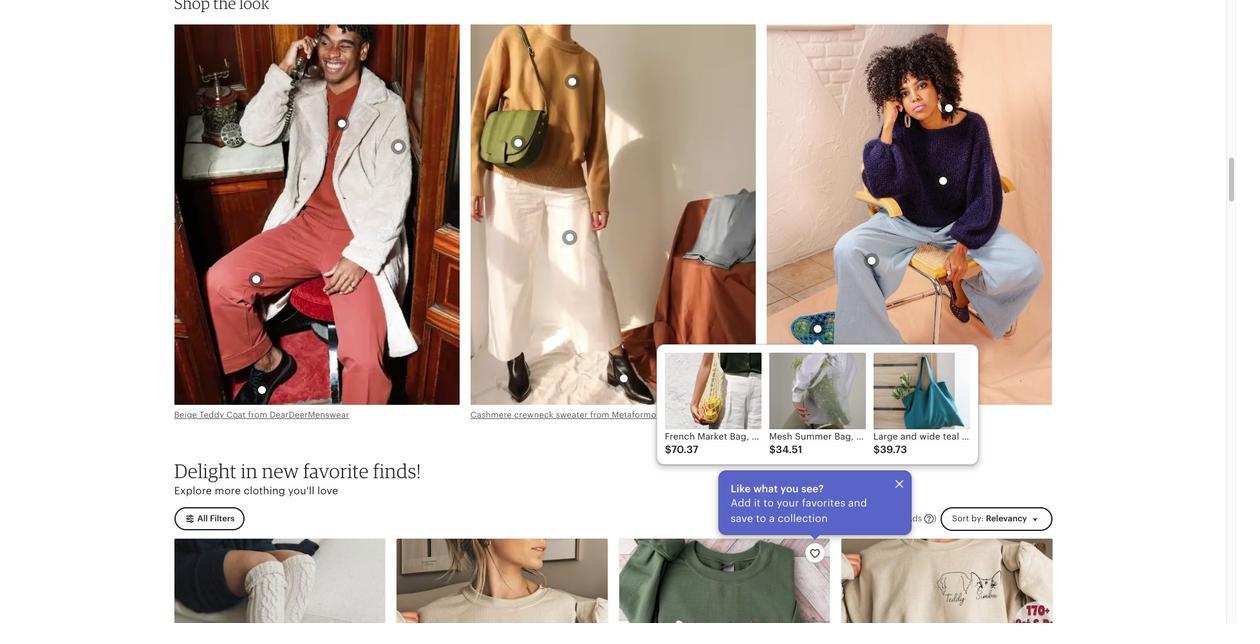 Task type: locate. For each thing, give the bounding box(es) containing it.
1 vertical spatial to
[[757, 513, 767, 525]]

finds!
[[373, 459, 421, 483]]

$ 34.51
[[770, 444, 803, 456]]

from for deardeermenswear
[[248, 411, 268, 420]]

3 $ from the left
[[874, 444, 881, 456]]

1 horizontal spatial $
[[770, 444, 776, 456]]

like
[[731, 483, 751, 495]]

results,
[[855, 514, 885, 524]]

2 horizontal spatial $
[[874, 444, 881, 456]]

mesh summer bag, foldable grocery bag, nylon transparent bag, handmade minimalist bag, light shopping bag, net fruit bag, hand shoulder bag image
[[770, 353, 866, 430]]

1 horizontal spatial from
[[591, 411, 610, 420]]

to right it
[[764, 497, 774, 509]]

(
[[820, 514, 823, 524]]

$ 70.37
[[665, 444, 699, 456]]

$ for 70.37
[[665, 444, 672, 456]]

$
[[665, 444, 672, 456], [770, 444, 776, 456], [874, 444, 881, 456]]

filters
[[210, 514, 235, 524]]

0 horizontal spatial $
[[665, 444, 672, 456]]

save
[[731, 513, 754, 525]]

what
[[754, 483, 778, 495]]

love
[[318, 485, 338, 497]]

2 $ from the left
[[770, 444, 776, 456]]

beige teddy coat from deardeermenswear link
[[174, 411, 350, 420]]

by:
[[972, 514, 985, 524]]

to left a at right
[[757, 513, 767, 525]]

0 horizontal spatial from
[[248, 411, 268, 420]]

from for metaformose
[[591, 411, 610, 420]]

to
[[764, 497, 774, 509], [757, 513, 767, 525]]

cashmere crewneck sweater from metaformose link
[[471, 411, 666, 420]]

1 $ from the left
[[665, 444, 672, 456]]

favorites
[[803, 497, 846, 509]]

1 from from the left
[[248, 411, 268, 420]]

metaformose
[[612, 411, 666, 420]]

from right coat
[[248, 411, 268, 420]]

70.37
[[672, 444, 699, 456]]

it
[[755, 497, 761, 509]]

more
[[215, 485, 241, 497]]

from right sweater
[[591, 411, 610, 420]]

( 158,514 results,
[[820, 514, 885, 524]]

see?
[[802, 483, 824, 495]]

0 vertical spatial to
[[764, 497, 774, 509]]

2 from from the left
[[591, 411, 610, 420]]

0 vertical spatial tooltip
[[657, 342, 979, 465]]

large and wide teal blue linen shopping bag. linen shoulder bag. market bag. natural linen tote bag. beach bag. grocery bag. street bag image
[[874, 353, 971, 430]]

delight
[[174, 459, 237, 483]]

tooltip containing $
[[657, 342, 979, 465]]

and
[[849, 497, 868, 509]]

with
[[888, 514, 905, 524]]

personalized dog and cat ears sweatshirt, gift for pet mom, dog name shirt, pet memorial tee, new pet owner gift, custom cat breeds ears image
[[842, 539, 1053, 624]]

you
[[781, 483, 799, 495]]

)
[[934, 514, 937, 524]]

explore
[[174, 485, 212, 497]]

from
[[248, 411, 268, 420], [591, 411, 610, 420]]

delight in new favorite finds! explore more clothing you'll love
[[174, 459, 421, 497]]

clothing
[[244, 485, 285, 497]]

tooltip
[[657, 342, 979, 465], [719, 471, 912, 538]]

beige teddy coat from deardeermenswear
[[174, 411, 350, 420]]

1 vertical spatial tooltip
[[719, 471, 912, 538]]

your
[[777, 497, 800, 509]]



Task type: describe. For each thing, give the bounding box(es) containing it.
new
[[262, 459, 299, 483]]

like what you see? add it to your favorites and save to a collection
[[731, 483, 868, 525]]

tooltip containing like what you see?
[[719, 471, 912, 538]]

teddy
[[200, 411, 224, 420]]

all filters button
[[174, 508, 244, 531]]

cashmere
[[471, 411, 512, 420]]

coat
[[227, 411, 246, 420]]

in
[[241, 459, 258, 483]]

deardeermenswear
[[270, 411, 350, 420]]

sweater
[[556, 411, 588, 420]]

french market bag, crochet market bag, cotton net bag, handmade eco tote, mesh bag, quality shopping bag, off white,  farmers market bag image
[[665, 353, 762, 430]]

all
[[197, 514, 208, 524]]

you'll
[[288, 485, 315, 497]]

158,514
[[823, 514, 853, 524]]

relevancy
[[987, 514, 1028, 524]]

favorite
[[303, 459, 369, 483]]

beige
[[174, 411, 197, 420]]

add
[[731, 497, 752, 509]]

image containing listing cashmere crewneck sweater from metaformose image
[[471, 25, 756, 405]]

$ for 34.51
[[770, 444, 776, 456]]

all filters
[[197, 514, 235, 524]]

$ 39.73
[[874, 444, 908, 456]]

sort by: relevancy
[[953, 514, 1028, 524]]

34.51
[[776, 444, 803, 456]]

cashmere crewneck sweater from metaformose
[[471, 411, 666, 420]]

crewneck
[[515, 411, 554, 420]]

with ads
[[888, 514, 923, 524]]

tis the season sweatshirt, christmas tis the season sweatshirt, merry christmas shirt, christmas sweatshirt, cute winter hoodie image
[[619, 539, 830, 624]]

sort
[[953, 514, 970, 524]]

$ for 39.73
[[874, 444, 881, 456]]

39.73
[[881, 444, 908, 456]]

cable knitted lounge socks // open work knit lounge socks image
[[174, 539, 385, 624]]

cat sweatshirt,cute cat sweatshirt,black cat shirt,cat peeking sweatshirt,womens funny sweatshirt,gift for cats lover,cat mom sweatshirt image
[[397, 539, 608, 624]]

collection
[[778, 513, 828, 525]]

ads
[[907, 514, 923, 524]]

image containing listing beige teddy coat from deardeermenswear image
[[174, 25, 460, 405]]

a
[[770, 513, 776, 525]]

image containing listing mohair sweater from blueanemoneclothes image
[[767, 25, 1053, 405]]



Task type: vqa. For each thing, say whether or not it's contained in the screenshot.
"mesh summer bag, foldable grocery bag, nylon transparent bag, handmade minimalist bag, light shopping bag, net fruit bag, hand shoulder bag" image at the bottom of page
yes



